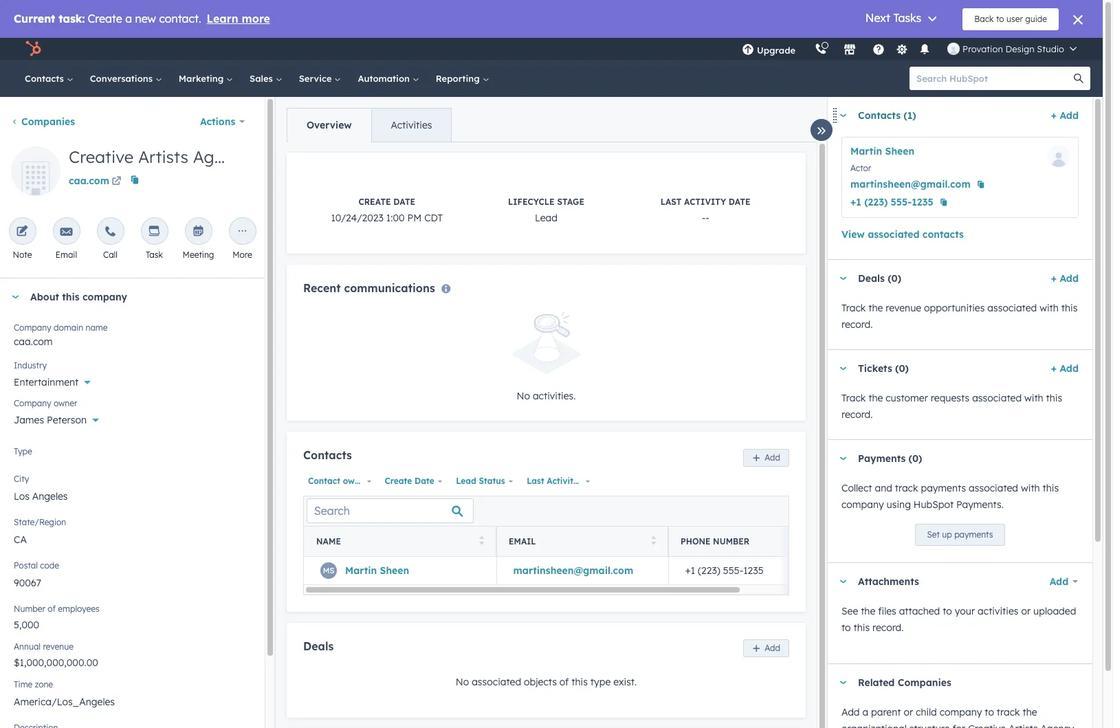 Task type: describe. For each thing, give the bounding box(es) containing it.
deals for deals (0)
[[858, 272, 885, 285]]

link opens in a new window image
[[112, 177, 121, 187]]

actions button
[[191, 108, 254, 135]]

search image
[[1074, 74, 1084, 83]]

0 vertical spatial +1 (223) 555-1235
[[851, 196, 934, 208]]

10/24/2023
[[331, 212, 384, 224]]

contacts (1) button
[[828, 97, 1046, 134]]

deals (0)
[[858, 272, 902, 285]]

0 vertical spatial to
[[943, 605, 952, 618]]

note
[[13, 250, 32, 260]]

with for track the customer requests associated with this record.
[[1025, 392, 1044, 404]]

0 horizontal spatial email
[[56, 250, 77, 260]]

calling icon image
[[815, 43, 827, 56]]

caret image for attachments
[[839, 580, 847, 583]]

james
[[14, 414, 44, 426]]

(223) inside +1 (223) 555-1235 button
[[865, 196, 888, 208]]

james peterson
[[14, 414, 87, 426]]

add button
[[1041, 568, 1079, 596]]

associated down +1 (223) 555-1235 button in the right top of the page
[[868, 228, 920, 241]]

zone
[[35, 679, 53, 690]]

Time zone text field
[[14, 688, 251, 715]]

notifications button
[[913, 38, 937, 60]]

0 horizontal spatial to
[[842, 622, 851, 634]]

caret image for contacts (1)
[[839, 114, 847, 117]]

payments inside the set up payments link
[[955, 529, 993, 540]]

associated for requests
[[972, 392, 1022, 404]]

associated for payments
[[969, 482, 1018, 494]]

attachments
[[858, 576, 919, 588]]

entertainment button
[[14, 369, 251, 391]]

press to sort. image
[[651, 536, 656, 546]]

domain
[[54, 323, 83, 333]]

name
[[316, 537, 341, 547]]

1 horizontal spatial caa.com
[[69, 175, 109, 187]]

0 horizontal spatial martinsheen@gmail.com
[[513, 564, 633, 577]]

last activity date
[[527, 476, 601, 486]]

last for last activity date
[[527, 476, 544, 486]]

0 vertical spatial artists
[[138, 146, 188, 167]]

0 vertical spatial number
[[713, 537, 750, 547]]

(0) for deals (0)
[[888, 272, 902, 285]]

tickets (0) button
[[828, 350, 1046, 387]]

navigation containing overview
[[287, 108, 452, 142]]

0 horizontal spatial sheen
[[380, 564, 409, 577]]

phone
[[681, 537, 711, 547]]

payments
[[858, 452, 906, 465]]

City text field
[[14, 482, 251, 510]]

lifecycle
[[508, 197, 555, 207]]

status
[[479, 476, 505, 486]]

State/Region text field
[[14, 525, 251, 553]]

objects
[[524, 676, 557, 688]]

state/region
[[14, 517, 66, 527]]

this inside track the revenue opportunities associated with this record.
[[1062, 302, 1078, 314]]

contacts (1)
[[858, 109, 916, 122]]

+ add button for track the customer requests associated with this record.
[[1051, 360, 1079, 377]]

automation
[[358, 73, 412, 84]]

stage
[[557, 197, 585, 207]]

caret image for about this company
[[11, 295, 19, 299]]

requests
[[931, 392, 970, 404]]

marketing
[[179, 73, 226, 84]]

uploaded
[[1034, 605, 1076, 618]]

search button
[[1067, 67, 1091, 90]]

(1)
[[904, 109, 916, 122]]

notifications image
[[919, 44, 931, 56]]

1 vertical spatial 555-
[[723, 564, 743, 577]]

caret image for payments (0)
[[839, 457, 847, 460]]

1 horizontal spatial of
[[560, 676, 569, 688]]

last activity date button
[[522, 472, 601, 490]]

contacts for contacts "link"
[[25, 73, 67, 84]]

contact
[[308, 476, 340, 486]]

0 horizontal spatial companies
[[21, 116, 75, 128]]

company inside "add a parent or child company to track the organizational structure for creative artists agency."
[[940, 706, 982, 719]]

opportunities
[[924, 302, 985, 314]]

add a parent or child company to track the organizational structure for creative artists agency.
[[842, 706, 1076, 728]]

help button
[[867, 38, 891, 60]]

see
[[842, 605, 858, 618]]

provation design studio
[[963, 43, 1064, 54]]

creative inside "add a parent or child company to track the organizational structure for creative artists agency."
[[968, 723, 1006, 728]]

0 horizontal spatial martinsheen@gmail.com link
[[513, 564, 633, 577]]

press to sort. image
[[479, 536, 484, 546]]

this inside "collect and track payments associated with this company using hubspot payments."
[[1043, 482, 1059, 494]]

0 vertical spatial martin sheen
[[851, 145, 915, 157]]

files
[[878, 605, 897, 618]]

actor
[[851, 163, 871, 173]]

company for company domain name caa.com
[[14, 323, 51, 333]]

task
[[146, 250, 163, 260]]

1 vertical spatial number
[[14, 604, 45, 614]]

1 vertical spatial martin sheen
[[345, 564, 409, 577]]

time zone
[[14, 679, 53, 690]]

1 + add button from the top
[[1051, 107, 1079, 124]]

for
[[953, 723, 966, 728]]

or inside see the files attached to your activities or uploaded to this record.
[[1021, 605, 1031, 618]]

hubspot image
[[25, 41, 41, 57]]

1 horizontal spatial email
[[509, 537, 536, 547]]

press to sort. element for name
[[479, 536, 484, 548]]

add button for deals
[[744, 640, 789, 658]]

reporting
[[436, 73, 482, 84]]

upgrade
[[757, 45, 796, 56]]

attached
[[899, 605, 940, 618]]

time
[[14, 679, 33, 690]]

attachments button
[[828, 563, 1035, 600]]

email image
[[60, 226, 73, 239]]

lifecycle stage lead
[[508, 197, 585, 224]]

activities link
[[371, 109, 451, 142]]

caret image for deals (0)
[[839, 277, 847, 280]]

0 horizontal spatial (223)
[[698, 564, 721, 577]]

no for no associated objects of this type exist.
[[456, 676, 469, 688]]

create for create date
[[385, 476, 412, 486]]

marketplaces button
[[836, 38, 864, 60]]

lead inside popup button
[[456, 476, 476, 486]]

companies inside "dropdown button"
[[898, 677, 952, 689]]

1 + add from the top
[[1051, 109, 1079, 122]]

overview
[[307, 119, 352, 131]]

company owner
[[14, 398, 77, 408]]

1 vertical spatial 1235
[[743, 564, 764, 577]]

1 vertical spatial martin
[[345, 564, 377, 577]]

track inside "collect and track payments associated with this company using hubspot payments."
[[895, 482, 918, 494]]

more image
[[236, 226, 249, 239]]

meeting image
[[192, 226, 205, 239]]

entertainment
[[14, 376, 79, 389]]

provation design studio button
[[939, 38, 1085, 60]]

create for create date 10/24/2023 1:00 pm cdt
[[359, 197, 391, 207]]

add inside add popup button
[[1050, 576, 1069, 588]]

hubspot link
[[17, 41, 52, 57]]

lead inside "lifecycle stage lead"
[[535, 212, 558, 224]]

call image
[[104, 226, 117, 239]]

marketing link
[[170, 60, 241, 97]]

add inside "add a parent or child company to track the organizational structure for creative artists agency."
[[842, 706, 860, 719]]

1 + from the top
[[1051, 109, 1057, 122]]

up
[[942, 529, 952, 540]]

the for revenue
[[869, 302, 883, 314]]

edit button
[[11, 146, 61, 201]]

(0) for payments (0)
[[909, 452, 922, 465]]

calling icon button
[[809, 40, 833, 58]]

revenue inside track the revenue opportunities associated with this record.
[[886, 302, 922, 314]]

owner for contact owner
[[343, 476, 368, 486]]

about
[[30, 291, 59, 303]]

associated left objects
[[472, 676, 521, 688]]

the inside "add a parent or child company to track the organizational structure for creative artists agency."
[[1023, 706, 1037, 719]]

Postal code text field
[[14, 569, 251, 596]]

task image
[[148, 226, 161, 239]]

track the customer requests associated with this record.
[[842, 392, 1063, 421]]

creative artists agency
[[69, 146, 251, 167]]

view associated contacts link
[[842, 226, 964, 243]]

city
[[14, 474, 29, 484]]

with for track the revenue opportunities associated with this record.
[[1040, 302, 1059, 314]]

1:00
[[386, 212, 405, 224]]

Annual revenue text field
[[14, 650, 251, 672]]

using
[[887, 499, 911, 511]]

help image
[[873, 44, 885, 56]]

a
[[863, 706, 869, 719]]

1 vertical spatial +1
[[685, 564, 695, 577]]

create date 10/24/2023 1:00 pm cdt
[[331, 197, 443, 224]]

date inside last activity date --
[[729, 197, 751, 207]]

company inside dropdown button
[[83, 291, 127, 303]]

record. for track the customer requests associated with this record.
[[842, 408, 873, 421]]

reporting link
[[428, 60, 498, 97]]

deals for deals
[[303, 639, 334, 653]]

recent communications
[[303, 281, 435, 295]]

design
[[1006, 43, 1035, 54]]

last for last activity date --
[[661, 197, 682, 207]]

1235 inside button
[[912, 196, 934, 208]]

or inside "add a parent or child company to track the organizational structure for creative artists agency."
[[904, 706, 913, 719]]

1 horizontal spatial contacts
[[303, 448, 352, 462]]



Task type: vqa. For each thing, say whether or not it's contained in the screenshot.
Payments
yes



Task type: locate. For each thing, give the bounding box(es) containing it.
caa.com left link opens in a new window image
[[69, 175, 109, 187]]

sheen down (1)
[[885, 145, 915, 157]]

revenue right annual
[[43, 642, 74, 652]]

+1 (223) 555-1235 button
[[851, 194, 934, 210]]

1 vertical spatial track
[[842, 392, 866, 404]]

tickets (0)
[[858, 362, 909, 375]]

this inside see the files attached to your activities or uploaded to this record.
[[854, 622, 870, 634]]

agency
[[193, 146, 251, 167]]

1 horizontal spatial martinsheen@gmail.com link
[[851, 176, 971, 193]]

0 horizontal spatial or
[[904, 706, 913, 719]]

1 horizontal spatial martin sheen
[[851, 145, 915, 157]]

1235 up view associated contacts on the top right of page
[[912, 196, 934, 208]]

activities
[[978, 605, 1019, 618]]

artists
[[138, 146, 188, 167], [1009, 723, 1038, 728]]

related
[[858, 677, 895, 689]]

contacts left (1)
[[858, 109, 901, 122]]

no for no activities.
[[517, 390, 530, 402]]

1 horizontal spatial sheen
[[885, 145, 915, 157]]

associated inside track the customer requests associated with this record.
[[972, 392, 1022, 404]]

with inside track the revenue opportunities associated with this record.
[[1040, 302, 1059, 314]]

0 vertical spatial + add
[[1051, 109, 1079, 122]]

no inside no activities. alert
[[517, 390, 530, 402]]

1 horizontal spatial revenue
[[886, 302, 922, 314]]

create up search search field
[[385, 476, 412, 486]]

set up payments
[[927, 529, 993, 540]]

+ for track the revenue opportunities associated with this record.
[[1051, 272, 1057, 285]]

caret image inside the tickets (0) dropdown button
[[839, 367, 847, 370]]

0 horizontal spatial martin sheen
[[345, 564, 409, 577]]

owner right 'contact'
[[343, 476, 368, 486]]

0 vertical spatial with
[[1040, 302, 1059, 314]]

number of employees
[[14, 604, 100, 614]]

industry
[[14, 360, 47, 371]]

the for customer
[[869, 392, 883, 404]]

no activities.
[[517, 390, 576, 402]]

0 horizontal spatial of
[[48, 604, 56, 614]]

Number of employees text field
[[14, 612, 251, 634]]

collect
[[842, 482, 872, 494]]

2 - from the left
[[706, 212, 709, 224]]

email
[[56, 250, 77, 260], [509, 537, 536, 547]]

1 horizontal spatial deals
[[858, 272, 885, 285]]

associated inside "collect and track payments associated with this company using hubspot payments."
[[969, 482, 1018, 494]]

+1
[[851, 196, 862, 208], [685, 564, 695, 577]]

2 + from the top
[[1051, 272, 1057, 285]]

settings image
[[896, 44, 908, 56]]

(0) for tickets (0)
[[895, 362, 909, 375]]

Search search field
[[307, 499, 474, 524]]

+1 down phone
[[685, 564, 695, 577]]

track down tickets
[[842, 392, 866, 404]]

track for track the customer requests associated with this record.
[[842, 392, 866, 404]]

menu
[[732, 38, 1086, 60]]

menu containing provation design studio
[[732, 38, 1086, 60]]

martin sheen link for view associated contacts
[[851, 145, 915, 157]]

0 vertical spatial of
[[48, 604, 56, 614]]

navigation
[[287, 108, 452, 142]]

martinsheen@gmail.com link
[[851, 176, 971, 193], [513, 564, 633, 577]]

to down related companies "dropdown button"
[[985, 706, 994, 719]]

caret image for related companies
[[839, 681, 847, 685]]

2 track from the top
[[842, 392, 866, 404]]

record. inside track the revenue opportunities associated with this record.
[[842, 318, 873, 331]]

caret image inside payments (0) dropdown button
[[839, 457, 847, 460]]

artists inside "add a parent or child company to track the organizational structure for creative artists agency."
[[1009, 723, 1038, 728]]

annual revenue
[[14, 642, 74, 652]]

martin sheen link down search search field
[[345, 564, 409, 577]]

1 caret image from the top
[[839, 277, 847, 280]]

+1 (223) 555-1235 down phone number
[[685, 564, 764, 577]]

0 vertical spatial martin sheen link
[[851, 145, 915, 157]]

email down email image
[[56, 250, 77, 260]]

contact owner button
[[303, 472, 374, 490]]

caret image left deals (0)
[[839, 277, 847, 280]]

+ for track the customer requests associated with this record.
[[1051, 362, 1057, 375]]

+1 up the 'view'
[[851, 196, 862, 208]]

meeting
[[183, 250, 214, 260]]

2 caret image from the top
[[839, 367, 847, 370]]

press to sort. element down lead status popup button
[[479, 536, 484, 548]]

record. inside track the customer requests associated with this record.
[[842, 408, 873, 421]]

call
[[103, 250, 118, 260]]

collect and track payments associated with this company using hubspot payments.
[[842, 482, 1059, 511]]

2 vertical spatial contacts
[[303, 448, 352, 462]]

company down collect
[[842, 499, 884, 511]]

or right activities
[[1021, 605, 1031, 618]]

(0)
[[888, 272, 902, 285], [895, 362, 909, 375], [909, 452, 922, 465]]

+1 inside button
[[851, 196, 862, 208]]

caret image up collect
[[839, 457, 847, 460]]

1 vertical spatial email
[[509, 537, 536, 547]]

2 vertical spatial + add button
[[1051, 360, 1079, 377]]

2 press to sort. element from the left
[[651, 536, 656, 548]]

company up "james"
[[14, 398, 51, 408]]

contacts
[[923, 228, 964, 241]]

company inside company domain name caa.com
[[14, 323, 51, 333]]

contacts up 'contact'
[[303, 448, 352, 462]]

sheen down search search field
[[380, 564, 409, 577]]

3 caret image from the top
[[839, 457, 847, 460]]

0 horizontal spatial creative
[[69, 146, 134, 167]]

no activities. alert
[[303, 312, 789, 404]]

caret image left 'contacts (1)' in the top of the page
[[839, 114, 847, 117]]

caret image inside about this company dropdown button
[[11, 295, 19, 299]]

track up using
[[895, 482, 918, 494]]

create inside create date 10/24/2023 1:00 pm cdt
[[359, 197, 391, 207]]

activity for last activity date --
[[684, 197, 726, 207]]

1 horizontal spatial artists
[[1009, 723, 1038, 728]]

payments inside "collect and track payments associated with this company using hubspot payments."
[[921, 482, 966, 494]]

activity inside popup button
[[547, 476, 578, 486]]

record. up tickets
[[842, 318, 873, 331]]

code
[[40, 560, 59, 571]]

caret image inside deals (0) dropdown button
[[839, 277, 847, 280]]

revenue down deals (0)
[[886, 302, 922, 314]]

0 vertical spatial record.
[[842, 318, 873, 331]]

0 horizontal spatial deals
[[303, 639, 334, 653]]

1 vertical spatial company
[[14, 398, 51, 408]]

-
[[702, 212, 706, 224], [706, 212, 709, 224]]

0 vertical spatial deals
[[858, 272, 885, 285]]

related companies button
[[828, 664, 1079, 701]]

the for files
[[861, 605, 876, 618]]

caa.com link
[[69, 170, 124, 190]]

3 + from the top
[[1051, 362, 1057, 375]]

owner for company owner
[[54, 398, 77, 408]]

caa.com up industry
[[14, 336, 53, 348]]

1 company from the top
[[14, 323, 51, 333]]

note image
[[16, 226, 29, 239]]

0 horizontal spatial 555-
[[723, 564, 743, 577]]

with inside track the customer requests associated with this record.
[[1025, 392, 1044, 404]]

2 vertical spatial caret image
[[839, 457, 847, 460]]

hubspot
[[914, 499, 954, 511]]

or left 'child'
[[904, 706, 913, 719]]

(0) down view associated contacts link
[[888, 272, 902, 285]]

martin down search search field
[[345, 564, 377, 577]]

deals inside dropdown button
[[858, 272, 885, 285]]

child
[[916, 706, 937, 719]]

0 horizontal spatial activity
[[547, 476, 578, 486]]

martin up actor
[[851, 145, 882, 157]]

(0) inside the tickets (0) dropdown button
[[895, 362, 909, 375]]

companies down contacts "link"
[[21, 116, 75, 128]]

track for track the revenue opportunities associated with this record.
[[842, 302, 866, 314]]

creative right for
[[968, 723, 1006, 728]]

this
[[62, 291, 80, 303], [1062, 302, 1078, 314], [1046, 392, 1063, 404], [1043, 482, 1059, 494], [854, 622, 870, 634], [572, 676, 588, 688]]

2 + add from the top
[[1051, 272, 1079, 285]]

caret image
[[839, 114, 847, 117], [11, 295, 19, 299], [839, 580, 847, 583], [839, 681, 847, 685]]

lead status button
[[451, 472, 517, 490]]

record. for track the revenue opportunities associated with this record.
[[842, 318, 873, 331]]

1 add button from the top
[[744, 449, 789, 467]]

caret image left related
[[839, 681, 847, 685]]

0 vertical spatial +
[[1051, 109, 1057, 122]]

martin
[[851, 145, 882, 157], [345, 564, 377, 577]]

+ add button
[[1051, 107, 1079, 124], [1051, 270, 1079, 287], [1051, 360, 1079, 377]]

caret image for tickets (0)
[[839, 367, 847, 370]]

caret image up see
[[839, 580, 847, 583]]

0 vertical spatial creative
[[69, 146, 134, 167]]

0 vertical spatial lead
[[535, 212, 558, 224]]

1 vertical spatial caret image
[[839, 367, 847, 370]]

the inside track the customer requests associated with this record.
[[869, 392, 883, 404]]

revenue
[[886, 302, 922, 314], [43, 642, 74, 652]]

the inside see the files attached to your activities or uploaded to this record.
[[861, 605, 876, 618]]

phone number
[[681, 537, 750, 547]]

create up '10/24/2023'
[[359, 197, 391, 207]]

james peterson image
[[948, 43, 960, 55]]

no
[[517, 390, 530, 402], [456, 676, 469, 688]]

martin sheen link for martinsheen@gmail.com
[[345, 564, 409, 577]]

company up name on the top left of page
[[83, 291, 127, 303]]

sheen
[[885, 145, 915, 157], [380, 564, 409, 577]]

2 vertical spatial +
[[1051, 362, 1057, 375]]

+ add for track the customer requests associated with this record.
[[1051, 362, 1079, 375]]

(223) down phone number
[[698, 564, 721, 577]]

1 horizontal spatial track
[[997, 706, 1020, 719]]

associated inside track the revenue opportunities associated with this record.
[[988, 302, 1037, 314]]

record. down tickets
[[842, 408, 873, 421]]

to left the your
[[943, 605, 952, 618]]

1 vertical spatial martin sheen link
[[345, 564, 409, 577]]

0 vertical spatial companies
[[21, 116, 75, 128]]

of right objects
[[560, 676, 569, 688]]

1 vertical spatial + add button
[[1051, 270, 1079, 287]]

contacts
[[25, 73, 67, 84], [858, 109, 901, 122], [303, 448, 352, 462]]

track inside track the revenue opportunities associated with this record.
[[842, 302, 866, 314]]

tickets
[[858, 362, 892, 375]]

555- inside +1 (223) 555-1235 button
[[891, 196, 912, 208]]

company up for
[[940, 706, 982, 719]]

payments up 'hubspot'
[[921, 482, 966, 494]]

caret image left about
[[11, 295, 19, 299]]

about this company button
[[0, 279, 251, 316]]

1 vertical spatial +
[[1051, 272, 1057, 285]]

555-
[[891, 196, 912, 208], [723, 564, 743, 577]]

record. inside see the files attached to your activities or uploaded to this record.
[[873, 622, 904, 634]]

1 horizontal spatial martinsheen@gmail.com
[[851, 178, 971, 190]]

record. down files
[[873, 622, 904, 634]]

this inside dropdown button
[[62, 291, 80, 303]]

sales link
[[241, 60, 291, 97]]

upgrade image
[[742, 44, 754, 56]]

3 + add button from the top
[[1051, 360, 1079, 377]]

owner up peterson
[[54, 398, 77, 408]]

organizational
[[842, 723, 907, 728]]

activities.
[[533, 390, 576, 402]]

pm
[[407, 212, 422, 224]]

structure
[[910, 723, 950, 728]]

contacts inside contacts "link"
[[25, 73, 67, 84]]

1 horizontal spatial 1235
[[912, 196, 934, 208]]

1 horizontal spatial owner
[[343, 476, 368, 486]]

2 horizontal spatial to
[[985, 706, 994, 719]]

payments.
[[957, 499, 1004, 511]]

1 horizontal spatial number
[[713, 537, 750, 547]]

1 vertical spatial revenue
[[43, 642, 74, 652]]

caret image inside contacts (1) dropdown button
[[839, 114, 847, 117]]

track down deals (0)
[[842, 302, 866, 314]]

1 horizontal spatial lead
[[535, 212, 558, 224]]

menu item
[[805, 38, 808, 60]]

1 horizontal spatial martin
[[851, 145, 882, 157]]

date inside create date 10/24/2023 1:00 pm cdt
[[394, 197, 415, 207]]

0 vertical spatial company
[[14, 323, 51, 333]]

Search HubSpot search field
[[910, 67, 1078, 90]]

and
[[875, 482, 893, 494]]

1 vertical spatial contacts
[[858, 109, 901, 122]]

last inside last activity date popup button
[[527, 476, 544, 486]]

0 horizontal spatial contacts
[[25, 73, 67, 84]]

last activity date --
[[661, 197, 751, 224]]

1 vertical spatial martinsheen@gmail.com link
[[513, 564, 633, 577]]

company inside "collect and track payments associated with this company using hubspot payments."
[[842, 499, 884, 511]]

1 vertical spatial add button
[[744, 640, 789, 658]]

1 vertical spatial +1 (223) 555-1235
[[685, 564, 764, 577]]

1 vertical spatial caa.com
[[14, 336, 53, 348]]

0 horizontal spatial track
[[895, 482, 918, 494]]

to down see
[[842, 622, 851, 634]]

activity
[[684, 197, 726, 207], [547, 476, 578, 486]]

1235 down phone number
[[743, 564, 764, 577]]

james peterson button
[[14, 406, 251, 429]]

0 vertical spatial no
[[517, 390, 530, 402]]

set up payments link
[[916, 524, 1005, 546]]

this inside track the customer requests associated with this record.
[[1046, 392, 1063, 404]]

track down related companies "dropdown button"
[[997, 706, 1020, 719]]

+1 (223) 555-1235 up view associated contacts link
[[851, 196, 934, 208]]

service link
[[291, 60, 350, 97]]

1 vertical spatial creative
[[968, 723, 1006, 728]]

company for company owner
[[14, 398, 51, 408]]

view
[[842, 228, 865, 241]]

lead
[[535, 212, 558, 224], [456, 476, 476, 486]]

2 add button from the top
[[744, 640, 789, 658]]

1 horizontal spatial last
[[661, 197, 682, 207]]

0 vertical spatial 555-
[[891, 196, 912, 208]]

lead status
[[456, 476, 505, 486]]

activity for last activity date
[[547, 476, 578, 486]]

contacts inside contacts (1) dropdown button
[[858, 109, 901, 122]]

0 vertical spatial +1
[[851, 196, 862, 208]]

of left employees
[[48, 604, 56, 614]]

contacts down hubspot link
[[25, 73, 67, 84]]

0 vertical spatial activity
[[684, 197, 726, 207]]

1 vertical spatial + add
[[1051, 272, 1079, 285]]

company down about
[[14, 323, 51, 333]]

associated right opportunities
[[988, 302, 1037, 314]]

customer
[[886, 392, 928, 404]]

track inside "add a parent or child company to track the organizational structure for creative artists agency."
[[997, 706, 1020, 719]]

see the files attached to your activities or uploaded to this record.
[[842, 605, 1076, 634]]

0 horizontal spatial company
[[83, 291, 127, 303]]

contacts for contacts (1)
[[858, 109, 901, 122]]

link opens in a new window image
[[112, 174, 121, 190]]

1 horizontal spatial +1 (223) 555-1235
[[851, 196, 934, 208]]

track
[[895, 482, 918, 494], [997, 706, 1020, 719]]

no associated objects of this type exist.
[[456, 676, 637, 688]]

3 + add from the top
[[1051, 362, 1079, 375]]

the inside track the revenue opportunities associated with this record.
[[869, 302, 883, 314]]

activity inside last activity date --
[[684, 197, 726, 207]]

martin sheen link up actor
[[851, 145, 915, 157]]

associated right requests
[[972, 392, 1022, 404]]

postal
[[14, 560, 38, 571]]

about this company
[[30, 291, 127, 303]]

caret image
[[839, 277, 847, 280], [839, 367, 847, 370], [839, 457, 847, 460]]

(0) right 'payments'
[[909, 452, 922, 465]]

1 vertical spatial last
[[527, 476, 544, 486]]

+ add button for track the revenue opportunities associated with this record.
[[1051, 270, 1079, 287]]

your
[[955, 605, 975, 618]]

1 vertical spatial payments
[[955, 529, 993, 540]]

create inside create date popup button
[[385, 476, 412, 486]]

1 press to sort. element from the left
[[479, 536, 484, 548]]

last inside last activity date --
[[661, 197, 682, 207]]

payments right up
[[955, 529, 993, 540]]

2 vertical spatial with
[[1021, 482, 1040, 494]]

1 horizontal spatial press to sort. element
[[651, 536, 656, 548]]

1 vertical spatial track
[[997, 706, 1020, 719]]

creative up caa.com link
[[69, 146, 134, 167]]

annual
[[14, 642, 41, 652]]

lead down lifecycle
[[535, 212, 558, 224]]

company
[[14, 323, 51, 333], [14, 398, 51, 408]]

0 horizontal spatial last
[[527, 476, 544, 486]]

contacts link
[[17, 60, 82, 97]]

sales
[[250, 73, 276, 84]]

2 vertical spatial to
[[985, 706, 994, 719]]

(0) inside deals (0) dropdown button
[[888, 272, 902, 285]]

company domain name caa.com
[[14, 323, 108, 348]]

press to sort. element left phone
[[651, 536, 656, 548]]

martin sheen up actor
[[851, 145, 915, 157]]

contact owner
[[308, 476, 368, 486]]

1 horizontal spatial martin sheen link
[[851, 145, 915, 157]]

press to sort. element
[[479, 536, 484, 548], [651, 536, 656, 548]]

related companies
[[858, 677, 952, 689]]

martin sheen
[[851, 145, 915, 157], [345, 564, 409, 577]]

with for collect and track payments associated with this company using hubspot payments.
[[1021, 482, 1040, 494]]

2 + add button from the top
[[1051, 270, 1079, 287]]

0 horizontal spatial caa.com
[[14, 336, 53, 348]]

2 company from the top
[[14, 398, 51, 408]]

automation link
[[350, 60, 428, 97]]

0 horizontal spatial 1235
[[743, 564, 764, 577]]

number up annual
[[14, 604, 45, 614]]

2 horizontal spatial company
[[940, 706, 982, 719]]

2 vertical spatial record.
[[873, 622, 904, 634]]

(223) down actor
[[865, 196, 888, 208]]

1 horizontal spatial companies
[[898, 677, 952, 689]]

marketplaces image
[[844, 44, 856, 56]]

0 vertical spatial (0)
[[888, 272, 902, 285]]

0 horizontal spatial martin sheen link
[[345, 564, 409, 577]]

settings link
[[893, 42, 911, 56]]

communications
[[344, 281, 435, 295]]

exist.
[[613, 676, 637, 688]]

last
[[661, 197, 682, 207], [527, 476, 544, 486]]

email right press to sort. icon on the bottom of the page
[[509, 537, 536, 547]]

caret image left tickets
[[839, 367, 847, 370]]

0 vertical spatial 1235
[[912, 196, 934, 208]]

555- down phone number
[[723, 564, 743, 577]]

1 vertical spatial of
[[560, 676, 569, 688]]

companies up 'child'
[[898, 677, 952, 689]]

number right phone
[[713, 537, 750, 547]]

track inside track the customer requests associated with this record.
[[842, 392, 866, 404]]

martin sheen down search search field
[[345, 564, 409, 577]]

(0) inside payments (0) dropdown button
[[909, 452, 922, 465]]

caa.com inside company domain name caa.com
[[14, 336, 53, 348]]

1 - from the left
[[702, 212, 706, 224]]

(0) right tickets
[[895, 362, 909, 375]]

artists left agency.
[[1009, 723, 1038, 728]]

+ add for track the revenue opportunities associated with this record.
[[1051, 272, 1079, 285]]

owner inside 'popup button'
[[343, 476, 368, 486]]

press to sort. element for email
[[651, 536, 656, 548]]

0 vertical spatial revenue
[[886, 302, 922, 314]]

add button for contacts
[[744, 449, 789, 467]]

associated up payments.
[[969, 482, 1018, 494]]

caret image inside attachments dropdown button
[[839, 580, 847, 583]]

0 vertical spatial martinsheen@gmail.com link
[[851, 176, 971, 193]]

artists left agency
[[138, 146, 188, 167]]

1 track from the top
[[842, 302, 866, 314]]

0 vertical spatial owner
[[54, 398, 77, 408]]

1 horizontal spatial +1
[[851, 196, 862, 208]]

555- up view associated contacts link
[[891, 196, 912, 208]]

associated for opportunities
[[988, 302, 1037, 314]]

with inside "collect and track payments associated with this company using hubspot payments."
[[1021, 482, 1040, 494]]

employees
[[58, 604, 100, 614]]

lead left status
[[456, 476, 476, 486]]

caret image inside related companies "dropdown button"
[[839, 681, 847, 685]]

create date
[[385, 476, 434, 486]]

0 vertical spatial track
[[842, 302, 866, 314]]

0 vertical spatial email
[[56, 250, 77, 260]]

0 vertical spatial add button
[[744, 449, 789, 467]]

1 vertical spatial artists
[[1009, 723, 1038, 728]]

1 vertical spatial deals
[[303, 639, 334, 653]]

1235
[[912, 196, 934, 208], [743, 564, 764, 577]]

view associated contacts
[[842, 228, 964, 241]]

2 vertical spatial + add
[[1051, 362, 1079, 375]]

to inside "add a parent or child company to track the organizational structure for creative artists agency."
[[985, 706, 994, 719]]



